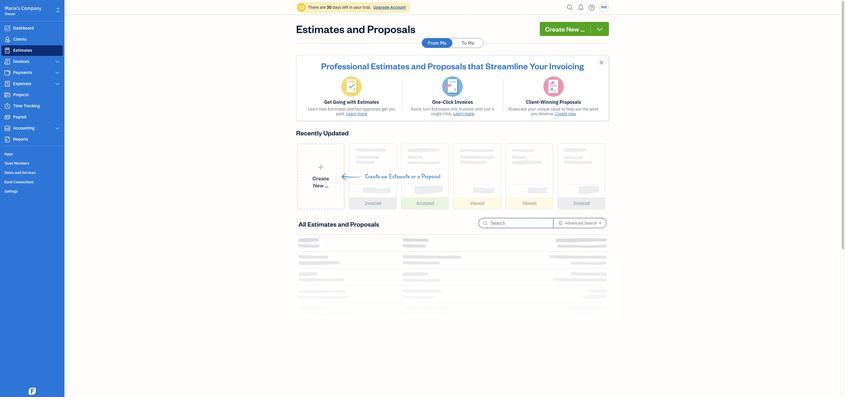 Task type: describe. For each thing, give the bounding box(es) containing it.
notifications image
[[576, 1, 586, 13]]

freshbooks image
[[28, 388, 37, 395]]

create new … button for estimates and proposals
[[540, 22, 609, 36]]

left
[[342, 5, 348, 10]]

settings
[[4, 190, 18, 194]]

single
[[431, 111, 442, 117]]

click
[[443, 99, 454, 105]]

are
[[320, 5, 326, 10]]

to
[[462, 40, 467, 46]]

money image
[[4, 115, 11, 120]]

clients link
[[1, 34, 63, 45]]

get going with estimates
[[324, 99, 379, 105]]

learn more for with
[[346, 111, 367, 117]]

team members link
[[1, 159, 63, 168]]

value
[[551, 107, 561, 112]]

1 vertical spatial invoices
[[455, 99, 473, 105]]

get going with estimates image
[[341, 76, 362, 97]]

advanced search button
[[553, 219, 606, 228]]

accepted
[[416, 201, 434, 207]]

from me link
[[422, 38, 452, 48]]

winning
[[541, 99, 558, 105]]

approvals
[[363, 107, 381, 112]]

chevron large down image for invoices
[[55, 59, 60, 64]]

maria's
[[5, 5, 20, 11]]

2 viewed from the left
[[522, 201, 536, 207]]

go to help image
[[587, 3, 596, 12]]

payments
[[13, 70, 32, 75]]

bank connections link
[[1, 178, 63, 187]]

1 invoiced from the left
[[365, 201, 381, 207]]

time
[[13, 103, 23, 109]]

expenses link
[[1, 79, 63, 89]]

proposal
[[422, 174, 441, 180]]

turn
[[423, 107, 430, 112]]

create now
[[555, 111, 576, 117]]

dashboard link
[[1, 23, 63, 34]]

mw button
[[599, 2, 609, 12]]

0 vertical spatial your
[[354, 5, 362, 10]]

an
[[381, 174, 387, 180]]

team
[[4, 161, 13, 166]]

you inside learn how estimates and fast approvals get you paid.
[[389, 107, 395, 112]]

updated
[[323, 129, 349, 137]]

your
[[530, 60, 548, 71]]

invoice image
[[4, 59, 11, 65]]

close image
[[598, 59, 605, 66]]

expenses
[[13, 81, 31, 86]]

upgrade
[[373, 5, 389, 10]]

new inside create new …
[[313, 182, 324, 189]]

more for with
[[357, 111, 367, 117]]

estimate
[[389, 174, 410, 180]]

unique
[[537, 107, 550, 112]]

get
[[324, 99, 332, 105]]

invoices inside easily turn estimates into invoices with just a single click.
[[459, 107, 474, 112]]

one-
[[432, 99, 443, 105]]

and inside main element
[[15, 171, 21, 175]]

to me
[[462, 40, 474, 46]]

estimates and proposals
[[296, 22, 416, 36]]

settings link
[[1, 187, 63, 196]]

paid.
[[336, 111, 345, 117]]

bank
[[4, 180, 13, 185]]

days
[[333, 5, 341, 10]]

more for invoices
[[465, 111, 474, 117]]

mw
[[601, 5, 607, 9]]

get
[[382, 107, 388, 112]]

chevron large down image
[[55, 71, 60, 75]]

bank connections
[[4, 180, 34, 185]]

to
[[561, 107, 565, 112]]

0 horizontal spatial with
[[347, 99, 356, 105]]

0 vertical spatial create new …
[[545, 25, 585, 33]]

owner
[[5, 12, 15, 16]]

project image
[[4, 92, 11, 98]]

payroll link
[[1, 112, 63, 123]]

into
[[451, 107, 458, 112]]

30
[[327, 5, 332, 10]]

members
[[14, 161, 29, 166]]

learn more for invoices
[[453, 111, 474, 117]]

professional
[[321, 60, 369, 71]]

me for to me
[[468, 40, 474, 46]]

crown image
[[298, 4, 305, 10]]

main element
[[0, 0, 79, 398]]

account
[[390, 5, 406, 10]]

chevron large down image for accounting
[[55, 126, 60, 131]]

the
[[583, 107, 589, 112]]

upgrade account link
[[372, 5, 406, 10]]

estimates inside easily turn estimates into invoices with just a single click.
[[431, 107, 450, 112]]

advanced search
[[565, 221, 597, 226]]

estimates inside estimates link
[[13, 48, 32, 53]]

trial.
[[363, 5, 371, 10]]

client-winning proposals image
[[543, 76, 564, 97]]

dashboard
[[13, 25, 34, 31]]

services
[[22, 171, 36, 175]]

that
[[468, 60, 484, 71]]

learn for one-click invoices
[[453, 111, 464, 117]]



Task type: locate. For each thing, give the bounding box(es) containing it.
reports
[[13, 137, 28, 142]]

you
[[389, 107, 395, 112], [531, 111, 538, 117]]

0 horizontal spatial learn
[[308, 107, 318, 112]]

1 horizontal spatial viewed
[[522, 201, 536, 207]]

0 horizontal spatial learn more
[[346, 111, 367, 117]]

0 vertical spatial …
[[580, 25, 585, 33]]

learn
[[308, 107, 318, 112], [346, 111, 356, 117], [453, 111, 464, 117]]

me right from
[[440, 40, 447, 46]]

invoices right into
[[459, 107, 474, 112]]

1 viewed from the left
[[470, 201, 484, 207]]

learn more right click.
[[453, 111, 474, 117]]

client-winning proposals
[[526, 99, 581, 105]]

chevron large down image down payroll link
[[55, 126, 60, 131]]

team members
[[4, 161, 29, 166]]

2 horizontal spatial learn
[[453, 111, 464, 117]]

your down client-
[[528, 107, 536, 112]]

2 more from the left
[[465, 111, 474, 117]]

estimates inside learn how estimates and fast approvals get you paid.
[[328, 107, 346, 112]]

1 horizontal spatial new
[[566, 25, 579, 33]]

invoicing
[[549, 60, 584, 71]]

1 learn more from the left
[[346, 111, 367, 117]]

create an estimate or a proposal
[[365, 174, 441, 180]]

…
[[580, 25, 585, 33], [325, 182, 328, 189]]

client-
[[526, 99, 541, 105]]

me right to
[[468, 40, 474, 46]]

1 horizontal spatial your
[[528, 107, 536, 112]]

viewed
[[470, 201, 484, 207], [522, 201, 536, 207]]

0 horizontal spatial you
[[389, 107, 395, 112]]

a inside easily turn estimates into invoices with just a single click.
[[492, 107, 494, 112]]

items
[[4, 171, 14, 175]]

your right the in at the left top
[[354, 5, 362, 10]]

plus image
[[317, 164, 324, 170]]

you inside "showcase your unique value to help win the work you deserve."
[[531, 111, 538, 117]]

estimates link
[[1, 45, 63, 56]]

chart image
[[4, 126, 11, 132]]

0 vertical spatial a
[[492, 107, 494, 112]]

0 horizontal spatial your
[[354, 5, 362, 10]]

estimates
[[296, 22, 345, 36], [13, 48, 32, 53], [371, 60, 409, 71], [357, 99, 379, 105], [328, 107, 346, 112], [431, 107, 450, 112], [308, 220, 337, 228]]

from
[[428, 40, 439, 46]]

your
[[354, 5, 362, 10], [528, 107, 536, 112]]

chevron large down image
[[55, 59, 60, 64], [55, 82, 60, 86], [55, 126, 60, 131]]

there are 30 days left in your trial. upgrade account
[[308, 5, 406, 10]]

learn inside learn how estimates and fast approvals get you paid.
[[308, 107, 318, 112]]

projects
[[13, 92, 29, 98]]

advanced
[[565, 221, 583, 226]]

create new …
[[545, 25, 585, 33], [312, 175, 329, 189]]

2 vertical spatial chevron large down image
[[55, 126, 60, 131]]

2 me from the left
[[468, 40, 474, 46]]

Search text field
[[491, 219, 544, 228]]

1 vertical spatial with
[[475, 107, 483, 112]]

1 horizontal spatial a
[[492, 107, 494, 112]]

learn for get going with estimates
[[346, 111, 356, 117]]

recently
[[296, 129, 322, 137]]

with up learn how estimates and fast approvals get you paid.
[[347, 99, 356, 105]]

chevron large down image inside invoices link
[[55, 59, 60, 64]]

now
[[568, 111, 576, 117]]

0 horizontal spatial create new …
[[312, 175, 329, 189]]

click.
[[443, 111, 452, 117]]

create new … down the plus image at the top of page
[[312, 175, 329, 189]]

0 vertical spatial with
[[347, 99, 356, 105]]

1 horizontal spatial invoiced
[[573, 201, 590, 207]]

recently updated
[[296, 129, 349, 137]]

invoiced
[[365, 201, 381, 207], [573, 201, 590, 207]]

create
[[545, 25, 565, 33], [555, 111, 567, 117], [365, 174, 380, 180], [312, 175, 329, 182]]

with
[[347, 99, 356, 105], [475, 107, 483, 112]]

0 vertical spatial chevron large down image
[[55, 59, 60, 64]]

invoices inside main element
[[13, 59, 29, 64]]

invoices up into
[[455, 99, 473, 105]]

more right into
[[465, 111, 474, 117]]

payments link
[[1, 68, 63, 78]]

in
[[349, 5, 353, 10]]

easily turn estimates into invoices with just a single click.
[[411, 107, 494, 117]]

you down client-
[[531, 111, 538, 117]]

learn right paid.
[[346, 111, 356, 117]]

2 invoiced from the left
[[573, 201, 590, 207]]

1 more from the left
[[357, 111, 367, 117]]

new down the plus image at the top of page
[[313, 182, 324, 189]]

a right or
[[417, 174, 420, 180]]

1 horizontal spatial me
[[468, 40, 474, 46]]

1 horizontal spatial …
[[580, 25, 585, 33]]

chevron large down image inside accounting link
[[55, 126, 60, 131]]

expense image
[[4, 81, 11, 87]]

1 vertical spatial create new …
[[312, 175, 329, 189]]

1 horizontal spatial you
[[531, 111, 538, 117]]

1 horizontal spatial create new … button
[[540, 22, 609, 36]]

0 horizontal spatial me
[[440, 40, 447, 46]]

chevron large down image down chevron large down icon
[[55, 82, 60, 86]]

deserve.
[[539, 111, 554, 117]]

1 vertical spatial new
[[313, 182, 324, 189]]

apps link
[[1, 150, 63, 158]]

company
[[21, 5, 41, 11]]

items and services link
[[1, 168, 63, 177]]

1 horizontal spatial learn
[[346, 111, 356, 117]]

more down get going with estimates
[[357, 111, 367, 117]]

accounting link
[[1, 123, 63, 134]]

invoices up the payments
[[13, 59, 29, 64]]

new down the search image at right
[[566, 25, 579, 33]]

time tracking link
[[1, 101, 63, 112]]

1 vertical spatial …
[[325, 182, 328, 189]]

to me link
[[453, 38, 483, 48]]

1 chevron large down image from the top
[[55, 59, 60, 64]]

from me
[[428, 40, 447, 46]]

items and services
[[4, 171, 36, 175]]

one-click invoices image
[[442, 76, 463, 97]]

1 horizontal spatial create new …
[[545, 25, 585, 33]]

client image
[[4, 37, 11, 42]]

showcase
[[508, 107, 527, 112]]

or
[[411, 174, 416, 180]]

reports link
[[1, 134, 63, 145]]

projects link
[[1, 90, 63, 100]]

learn how estimates and fast approvals get you paid.
[[308, 107, 395, 117]]

invoices link
[[1, 57, 63, 67]]

1 vertical spatial chevron large down image
[[55, 82, 60, 86]]

fast
[[355, 107, 362, 112]]

invoices
[[13, 59, 29, 64], [455, 99, 473, 105], [459, 107, 474, 112]]

timer image
[[4, 103, 11, 109]]

2 chevron large down image from the top
[[55, 82, 60, 86]]

3 chevron large down image from the top
[[55, 126, 60, 131]]

your inside "showcase your unique value to help win the work you deserve."
[[528, 107, 536, 112]]

just
[[484, 107, 491, 112]]

you right get
[[389, 107, 395, 112]]

me for from me
[[440, 40, 447, 46]]

and inside learn how estimates and fast approvals get you paid.
[[347, 107, 354, 112]]

0 vertical spatial create new … button
[[540, 22, 609, 36]]

create new … down the search image at right
[[545, 25, 585, 33]]

learn more down get going with estimates
[[346, 111, 367, 117]]

time tracking
[[13, 103, 40, 109]]

0 horizontal spatial new
[[313, 182, 324, 189]]

proposals
[[367, 22, 416, 36], [428, 60, 466, 71], [560, 99, 581, 105], [350, 220, 379, 228]]

clients
[[13, 37, 26, 42]]

caretdown image
[[599, 221, 601, 226]]

… inside create new …
[[325, 182, 328, 189]]

report image
[[4, 137, 11, 143]]

learn left how
[[308, 107, 318, 112]]

chevron large down image up chevron large down icon
[[55, 59, 60, 64]]

1 vertical spatial a
[[417, 174, 420, 180]]

0 horizontal spatial a
[[417, 174, 420, 180]]

0 vertical spatial new
[[566, 25, 579, 33]]

settings image
[[558, 221, 563, 226]]

create new … button for create an estimate or a proposal
[[297, 144, 344, 210]]

payroll
[[13, 115, 26, 120]]

learn right click.
[[453, 111, 464, 117]]

1 horizontal spatial with
[[475, 107, 483, 112]]

chevrondown image
[[596, 25, 604, 33]]

0 horizontal spatial more
[[357, 111, 367, 117]]

going
[[333, 99, 346, 105]]

0 horizontal spatial create new … button
[[297, 144, 344, 210]]

professional estimates and proposals that streamline your invoicing
[[321, 60, 584, 71]]

learn more
[[346, 111, 367, 117], [453, 111, 474, 117]]

1 me from the left
[[440, 40, 447, 46]]

with inside easily turn estimates into invoices with just a single click.
[[475, 107, 483, 112]]

dashboard image
[[4, 25, 11, 31]]

payment image
[[4, 70, 11, 76]]

all estimates and proposals
[[298, 220, 379, 228]]

accounting
[[13, 126, 35, 131]]

showcase your unique value to help win the work you deserve.
[[508, 107, 599, 117]]

estimate image
[[4, 48, 11, 54]]

0 horizontal spatial viewed
[[470, 201, 484, 207]]

a right just
[[492, 107, 494, 112]]

apps
[[4, 152, 13, 156]]

win
[[575, 107, 582, 112]]

0 horizontal spatial …
[[325, 182, 328, 189]]

work
[[590, 107, 599, 112]]

2 learn more from the left
[[453, 111, 474, 117]]

1 vertical spatial create new … button
[[297, 144, 344, 210]]

0 vertical spatial invoices
[[13, 59, 29, 64]]

more
[[357, 111, 367, 117], [465, 111, 474, 117]]

chevron large down image inside expenses link
[[55, 82, 60, 86]]

there
[[308, 5, 319, 10]]

search image
[[565, 3, 575, 12]]

how
[[319, 107, 327, 112]]

tracking
[[24, 103, 40, 109]]

and
[[347, 22, 365, 36], [411, 60, 426, 71], [347, 107, 354, 112], [15, 171, 21, 175], [338, 220, 349, 228]]

1 vertical spatial your
[[528, 107, 536, 112]]

with left just
[[475, 107, 483, 112]]

maria's company owner
[[5, 5, 41, 16]]

0 horizontal spatial invoiced
[[365, 201, 381, 207]]

2 vertical spatial invoices
[[459, 107, 474, 112]]

connections
[[14, 180, 34, 185]]

chevron large down image for expenses
[[55, 82, 60, 86]]

1 horizontal spatial learn more
[[453, 111, 474, 117]]

1 horizontal spatial more
[[465, 111, 474, 117]]

streamline
[[485, 60, 528, 71]]



Task type: vqa. For each thing, say whether or not it's contained in the screenshot.
sixth the / from the left
no



